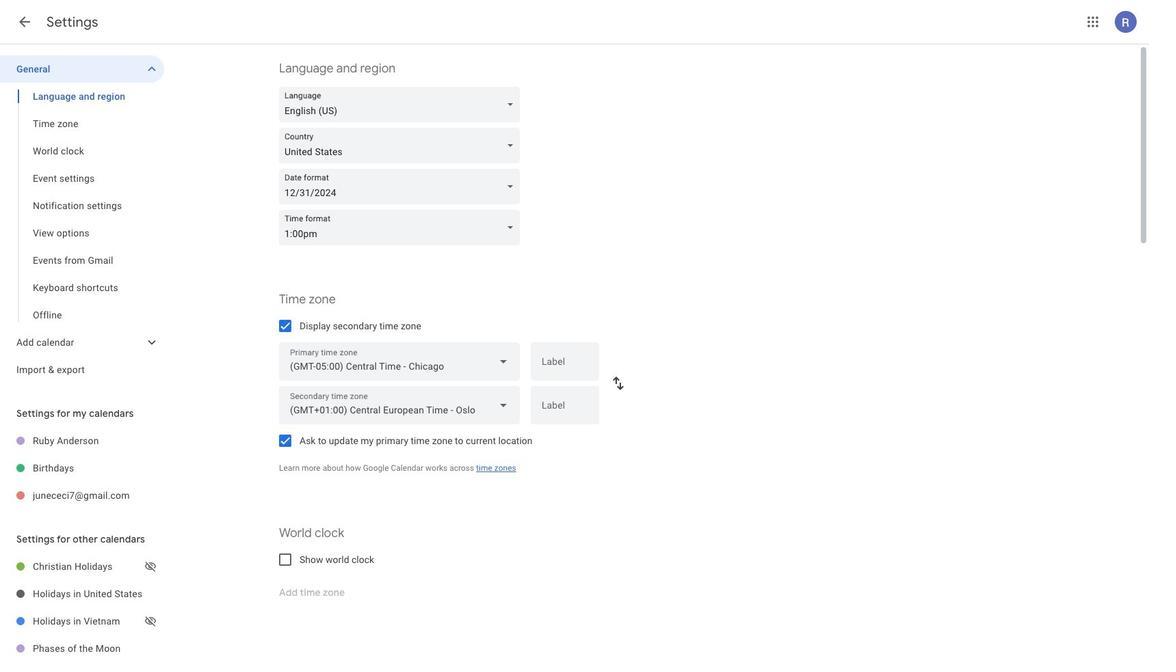 Task type: describe. For each thing, give the bounding box(es) containing it.
ruby anderson tree item
[[0, 428, 164, 455]]

phases of the moon tree item
[[0, 636, 164, 659]]

go back image
[[16, 14, 33, 30]]

birthdays tree item
[[0, 455, 164, 482]]

christian holidays tree item
[[0, 553, 164, 581]]

swap time zones image
[[610, 376, 627, 392]]

Label for secondary time zone. text field
[[542, 401, 588, 420]]

holidays in vietnam tree item
[[0, 608, 164, 636]]



Task type: vqa. For each thing, say whether or not it's contained in the screenshot.
General tree item
yes



Task type: locate. For each thing, give the bounding box(es) containing it.
3 tree from the top
[[0, 553, 164, 659]]

holidays in united states tree item
[[0, 581, 164, 608]]

general tree item
[[0, 55, 164, 83]]

1 vertical spatial tree
[[0, 428, 164, 510]]

junececi7@gmail.com tree item
[[0, 482, 164, 510]]

group
[[0, 83, 164, 329]]

Label for primary time zone. text field
[[542, 357, 588, 376]]

0 vertical spatial tree
[[0, 55, 164, 384]]

2 tree from the top
[[0, 428, 164, 510]]

None field
[[279, 87, 525, 122], [279, 128, 525, 163], [279, 169, 525, 205], [279, 210, 525, 246], [279, 343, 520, 381], [279, 386, 520, 425], [279, 87, 525, 122], [279, 128, 525, 163], [279, 169, 525, 205], [279, 210, 525, 246], [279, 343, 520, 381], [279, 386, 520, 425]]

tree
[[0, 55, 164, 384], [0, 428, 164, 510], [0, 553, 164, 659]]

1 tree from the top
[[0, 55, 164, 384]]

heading
[[47, 14, 98, 31]]

2 vertical spatial tree
[[0, 553, 164, 659]]



